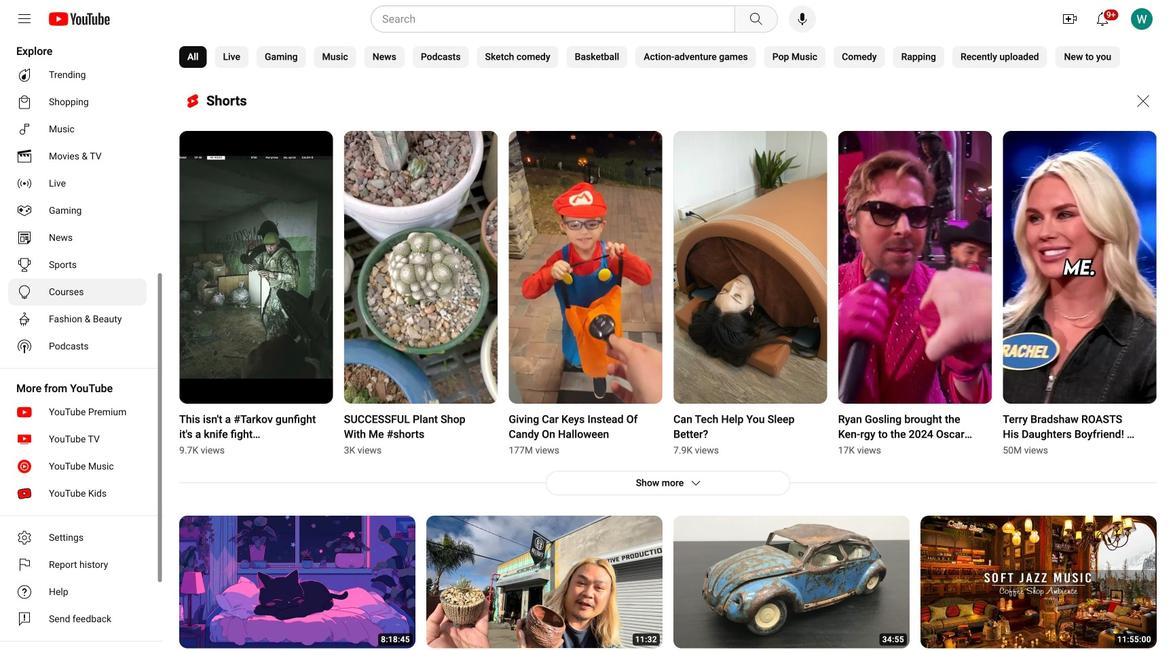 Task type: locate. For each thing, give the bounding box(es) containing it.
deep focus music to improve concentration - 12 hours of ambient study music to concentrate #717 by relaxing melody 54,943 views streamed 2 weeks ago 10 hours, 26 minutes element
[[212, 1, 399, 31]]

8 hours, 18 minutes, 45 seconds element
[[381, 636, 410, 644]]

34 minutes, 55 seconds element
[[883, 636, 904, 644]]

4 heading from the left
[[674, 404, 828, 458]]

None text field
[[636, 478, 684, 489]]

heading
[[179, 404, 333, 458], [344, 404, 498, 458], [509, 404, 663, 458], [674, 404, 828, 458], [838, 404, 992, 458], [1003, 404, 1157, 458]]

None search field
[[346, 5, 781, 33]]

tab list
[[179, 38, 1121, 76]]

11 minutes, 32 seconds element
[[635, 636, 657, 644]]

Search text field
[[382, 10, 732, 28]]

11 hours, 55 minutes element
[[1118, 636, 1152, 644]]

1 heading from the left
[[179, 404, 333, 458]]



Task type: describe. For each thing, give the bounding box(es) containing it.
2 heading from the left
[[344, 404, 498, 458]]

ryan gosling, mark ronson, slash & the kens - i'm just ken (live from the oscars 2024) by atlantic records 6,757,029 views 3 days ago 4 minutes, 23 seconds element
[[953, 1, 1141, 31]]

6 heading from the left
[[1003, 404, 1157, 458]]

i survived 7 days in an abandoned city by mrbeast 132,584,413 views 12 days ago 17 minutes element
[[706, 1, 894, 31]]

5 heading from the left
[[838, 404, 992, 458]]

3 heading from the left
[[509, 404, 663, 458]]

mrbeast image
[[674, 1, 698, 25]]

sponsored image
[[426, 35, 483, 52]]

avatar image image
[[1131, 8, 1153, 30]]



Task type: vqa. For each thing, say whether or not it's contained in the screenshot.
Hits
no



